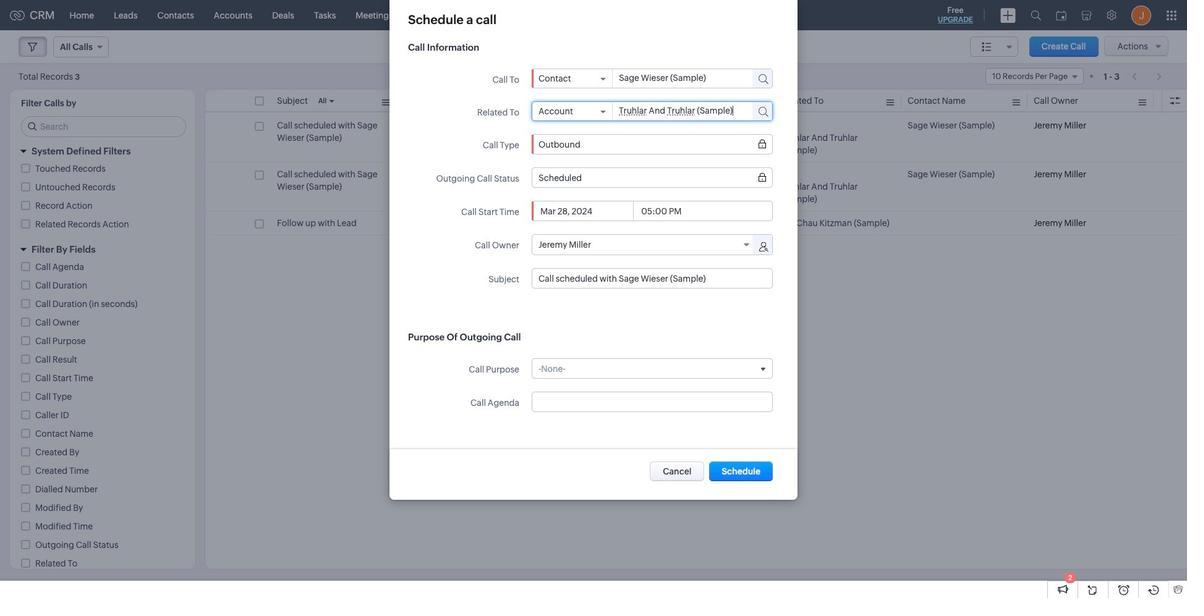Task type: vqa. For each thing, say whether or not it's contained in the screenshot.
Next 7 Days + Overdue Tasks option
no



Task type: describe. For each thing, give the bounding box(es) containing it.
search image
[[1031, 10, 1041, 20]]

create menu element
[[993, 0, 1023, 30]]

hh:mm a text field
[[640, 206, 686, 216]]

mmm d, yyyy text field
[[539, 206, 633, 216]]



Task type: locate. For each thing, give the bounding box(es) containing it.
row group
[[205, 114, 1187, 236]]

None button
[[650, 462, 705, 482], [710, 462, 773, 482], [650, 462, 705, 482], [710, 462, 773, 482]]

profile element
[[1124, 0, 1159, 30]]

profile image
[[1132, 5, 1151, 25]]

logo image
[[10, 10, 25, 20]]

calendar image
[[1056, 10, 1067, 20]]

navigation
[[1126, 67, 1169, 85]]

Search text field
[[22, 117, 186, 137]]

create menu image
[[1001, 8, 1016, 23]]

search element
[[1023, 0, 1049, 30]]

None field
[[539, 74, 606, 83], [539, 106, 606, 116], [539, 139, 766, 149], [539, 173, 766, 183], [532, 235, 754, 255], [539, 364, 766, 374], [539, 74, 606, 83], [539, 106, 606, 116], [539, 139, 766, 149], [539, 173, 766, 183], [532, 235, 754, 255], [539, 364, 766, 374]]

None text field
[[613, 69, 741, 87], [613, 102, 745, 119], [613, 69, 741, 87], [613, 102, 745, 119]]

None text field
[[539, 274, 766, 284]]



